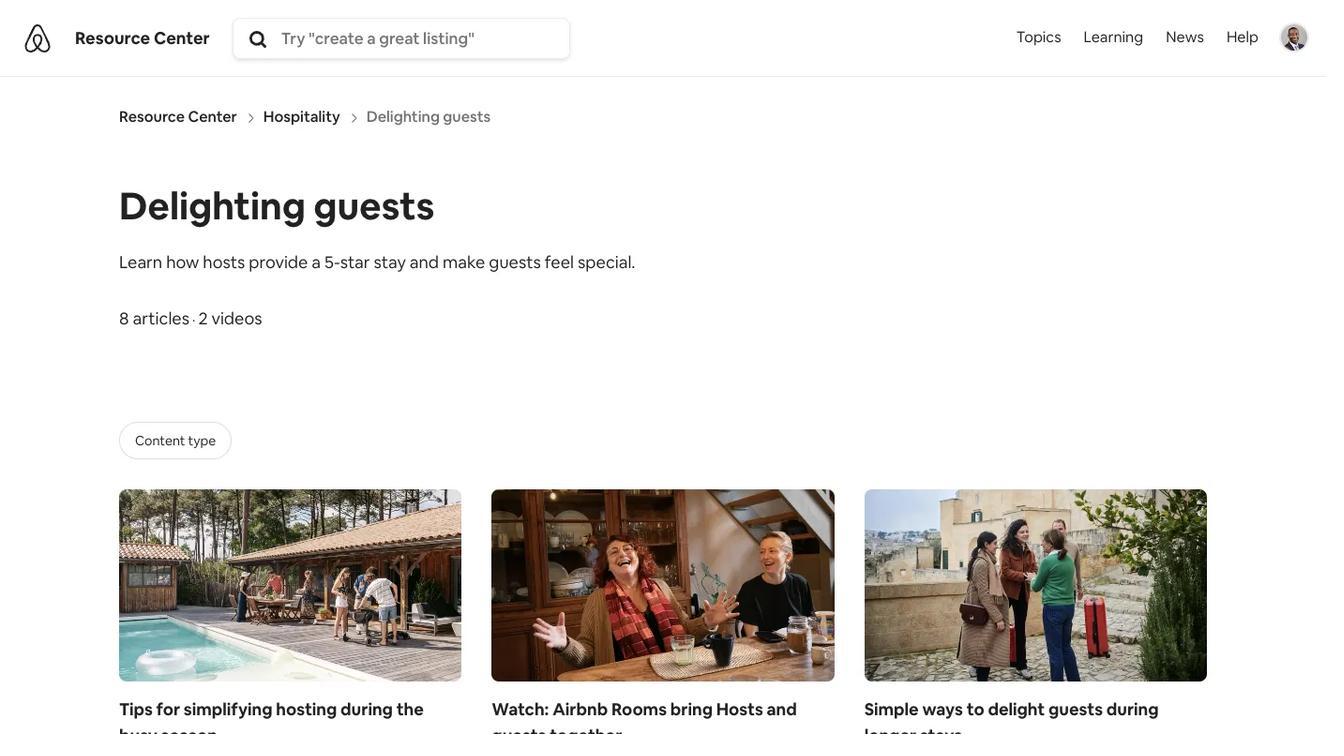 Task type: describe. For each thing, give the bounding box(es) containing it.
hospitality
[[263, 107, 340, 127]]

tips
[[119, 699, 153, 721]]

stays
[[920, 725, 962, 734]]

and inside watch: airbnb rooms bring hosts and guests together
[[767, 699, 797, 721]]

feel
[[545, 251, 574, 273]]

articles
[[133, 307, 189, 329]]

how
[[166, 251, 199, 273]]

hosts
[[203, 251, 245, 273]]

tips for simplifying hosting during the busy season
[[119, 699, 424, 734]]

help link
[[1215, 0, 1270, 75]]

0 vertical spatial resource center link
[[75, 27, 210, 48]]

for
[[156, 699, 180, 721]]

learning
[[1084, 28, 1143, 47]]

special.
[[578, 251, 636, 273]]

5-
[[325, 251, 340, 273]]

guests inside watch: airbnb rooms bring hosts and guests together
[[492, 725, 546, 734]]

simple ways to delight guests during longer stays link
[[864, 489, 1207, 734]]

watch:
[[492, 699, 549, 721]]

·
[[192, 311, 195, 328]]

learn how hosts provide a 5-star stay and make guests feel special.
[[119, 251, 636, 273]]

watch: airbnb rooms bring hosts and guests together link
[[492, 489, 834, 734]]

ways
[[922, 699, 963, 721]]

guests up learn how hosts provide a 5-star stay and make guests feel special.
[[313, 182, 435, 231]]

hospitality link
[[263, 107, 340, 127]]

type
[[188, 432, 216, 449]]

make
[[443, 251, 485, 273]]

8
[[119, 307, 129, 329]]

watch: airbnb rooms bring hosts and guests together
[[492, 699, 797, 734]]

provide
[[249, 251, 308, 273]]

news
[[1166, 28, 1204, 47]]

ben's account image
[[1281, 25, 1308, 51]]

delighting
[[119, 182, 306, 231]]

content type
[[135, 432, 216, 449]]

airbnb
[[553, 699, 608, 721]]

topics button
[[1013, 0, 1065, 79]]

stay
[[374, 251, 406, 273]]

learn
[[119, 251, 162, 273]]

bring
[[670, 699, 713, 721]]

delighting guests
[[119, 182, 435, 231]]

learning button
[[1073, 0, 1155, 75]]

0 vertical spatial resource
[[75, 27, 150, 48]]

help
[[1227, 28, 1259, 47]]

hosts
[[716, 699, 763, 721]]

0 vertical spatial and
[[410, 251, 439, 273]]



Task type: vqa. For each thing, say whether or not it's contained in the screenshot.
Airbnb Service Fee button
no



Task type: locate. For each thing, give the bounding box(es) containing it.
0 horizontal spatial and
[[410, 251, 439, 273]]

star
[[340, 251, 370, 273]]

resource center link
[[75, 27, 210, 48], [119, 107, 237, 127]]

1 vertical spatial center
[[188, 107, 237, 127]]

to
[[967, 699, 984, 721]]

8 articles · 2 videos
[[119, 307, 262, 329]]

guests left feel
[[489, 251, 541, 273]]

1 vertical spatial and
[[767, 699, 797, 721]]

resource center
[[75, 27, 210, 48], [119, 107, 237, 127]]

resource
[[75, 27, 150, 48], [119, 107, 185, 127]]

hosting
[[276, 699, 337, 721]]

content
[[135, 432, 185, 449]]

the
[[396, 699, 424, 721]]

guests down watch:
[[492, 725, 546, 734]]

during inside the simple ways to delight guests during longer stays
[[1107, 699, 1159, 721]]

news button
[[1155, 0, 1215, 75]]

during
[[341, 699, 393, 721], [1107, 699, 1159, 721]]

1 vertical spatial resource
[[119, 107, 185, 127]]

delight
[[988, 699, 1045, 721]]

simple
[[864, 699, 919, 721]]

1 horizontal spatial and
[[767, 699, 797, 721]]

2 during from the left
[[1107, 699, 1159, 721]]

content type button
[[119, 422, 232, 459]]

0 vertical spatial resource center
[[75, 27, 210, 48]]

1 vertical spatial resource center
[[119, 107, 237, 127]]

busy
[[119, 725, 157, 734]]

Search text field
[[281, 28, 565, 48]]

1 during from the left
[[341, 699, 393, 721]]

guests inside the simple ways to delight guests during longer stays
[[1049, 699, 1103, 721]]

rooms
[[611, 699, 667, 721]]

season
[[161, 725, 218, 734]]

topics
[[1017, 28, 1061, 47]]

three people set an outdoor table while three others cook food on a grill that's situated on a deck next to a swimming pool. image
[[119, 489, 462, 682], [119, 489, 462, 682]]

0 vertical spatial center
[[154, 27, 210, 48]]

and right hosts
[[767, 699, 797, 721]]

together
[[550, 725, 622, 734]]

longer
[[864, 725, 917, 734]]

tips for simplifying hosting during the busy season link
[[119, 489, 462, 734]]

1 horizontal spatial during
[[1107, 699, 1159, 721]]

simple ways to delight guests during longer stays
[[864, 699, 1159, 734]]

a
[[312, 251, 321, 273]]

0 horizontal spatial during
[[341, 699, 393, 721]]

an airbnb rooms host and her guest both laugh while sitting side by side at a wooden table with mugs and glasses on it. image
[[492, 489, 834, 682], [492, 489, 834, 682]]

center
[[154, 27, 210, 48], [188, 107, 237, 127]]

and
[[410, 251, 439, 273], [767, 699, 797, 721]]

guests right delight
[[1049, 699, 1103, 721]]

1 vertical spatial resource center link
[[119, 107, 237, 127]]

videos
[[211, 307, 262, 329]]

a host shakes hands with one of three guests standing beside roller bags on a cobblestone walkway tinged green with moss. image
[[864, 489, 1207, 682], [864, 489, 1207, 682]]

and right "stay"
[[410, 251, 439, 273]]

simplifying
[[184, 699, 273, 721]]

guests
[[313, 182, 435, 231], [489, 251, 541, 273], [1049, 699, 1103, 721], [492, 725, 546, 734]]

during inside "tips for simplifying hosting during the busy season"
[[341, 699, 393, 721]]

2
[[198, 307, 208, 329]]



